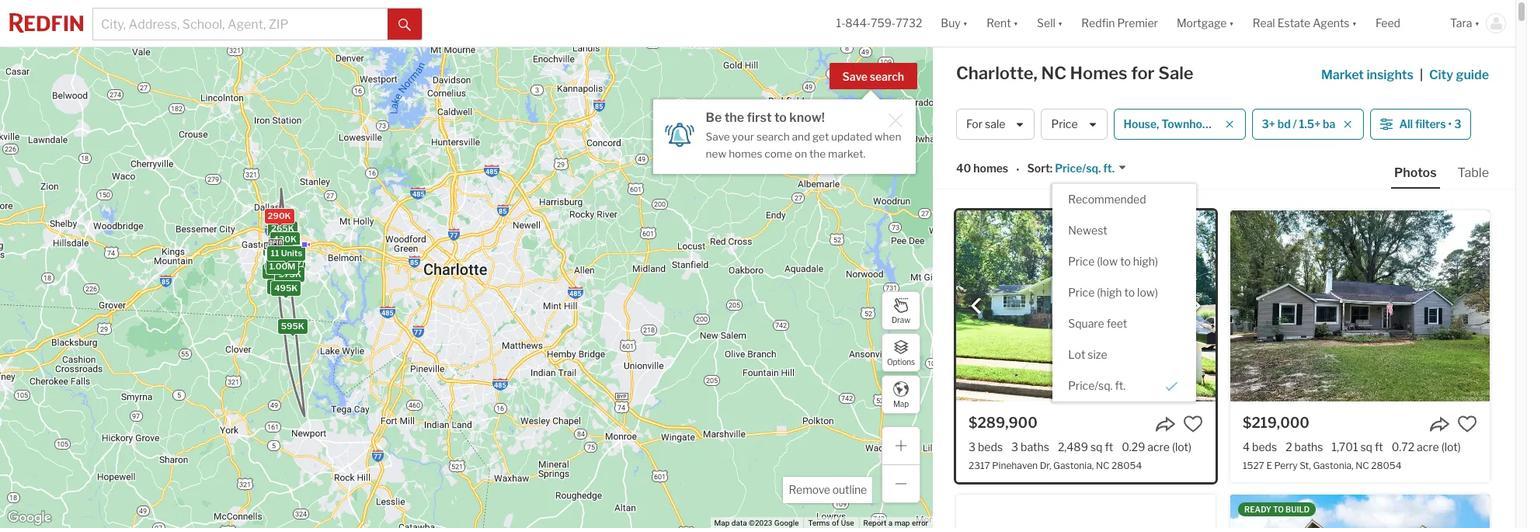 Task type: locate. For each thing, give the bounding box(es) containing it.
0 horizontal spatial save
[[706, 131, 730, 143]]

map down options
[[894, 399, 909, 408]]

0 vertical spatial 575k
[[269, 250, 292, 261]]

1 horizontal spatial beds
[[1253, 441, 1278, 454]]

remove house, townhouse, other image
[[1225, 120, 1234, 129]]

dialog
[[1053, 184, 1197, 401]]

report
[[864, 519, 887, 528]]

0 vertical spatial map
[[894, 399, 909, 408]]

acre right 0.29
[[1148, 441, 1170, 454]]

charlotte,
[[957, 63, 1038, 83]]

1 vertical spatial 350k
[[274, 257, 298, 268]]

the
[[725, 110, 745, 125], [810, 147, 826, 160]]

1 horizontal spatial favorite button checkbox
[[1458, 414, 1478, 434]]

▾ right rent
[[1014, 17, 1019, 30]]

baths up st, on the bottom right
[[1295, 441, 1324, 454]]

to inside dialog
[[775, 110, 787, 125]]

be the first to know! dialog
[[653, 90, 916, 174]]

ft left 0.72
[[1375, 441, 1384, 454]]

price/sq. ft. button down the size
[[1053, 370, 1197, 401]]

3 up 2317
[[969, 441, 976, 454]]

2 baths from the left
[[1295, 441, 1324, 454]]

table button
[[1455, 165, 1493, 187]]

homes down your
[[729, 147, 763, 160]]

save for save search
[[843, 70, 868, 83]]

of
[[832, 519, 839, 528]]

1 horizontal spatial •
[[1449, 118, 1453, 131]]

favorite button image
[[1184, 414, 1204, 434]]

know!
[[790, 110, 825, 125]]

favorite button checkbox up 0.72 acre (lot) in the right bottom of the page
[[1458, 414, 1478, 434]]

2 favorite button checkbox from the left
[[1458, 414, 1478, 434]]

2 baths
[[1286, 441, 1324, 454]]

save down 844- at the top of page
[[843, 70, 868, 83]]

search inside 'button'
[[870, 70, 905, 83]]

0 vertical spatial the
[[725, 110, 745, 125]]

5 ▾ from the left
[[1353, 17, 1358, 30]]

and
[[792, 131, 811, 143]]

price for price (low to high)
[[1069, 255, 1095, 268]]

0 horizontal spatial baths
[[1021, 441, 1050, 454]]

save
[[843, 70, 868, 83], [706, 131, 730, 143]]

map data ©2023 google
[[715, 519, 799, 528]]

the inside save your search and get updated when new homes come on the market.
[[810, 147, 826, 160]]

1 vertical spatial •
[[1017, 163, 1020, 176]]

▾ right sell on the right top of the page
[[1058, 17, 1063, 30]]

filters
[[1416, 118, 1447, 131]]

real estate agents ▾ link
[[1253, 0, 1358, 47]]

beds
[[978, 441, 1003, 454], [1253, 441, 1278, 454]]

2,489
[[1058, 441, 1089, 454]]

0 horizontal spatial (lot)
[[1173, 441, 1192, 454]]

0 horizontal spatial ft
[[1105, 441, 1114, 454]]

1 horizontal spatial save
[[843, 70, 868, 83]]

0 horizontal spatial map
[[715, 519, 730, 528]]

• inside all filters • 3 button
[[1449, 118, 1453, 131]]

sort
[[1028, 162, 1050, 175]]

2 gastonia, from the left
[[1314, 460, 1354, 472]]

• right filters
[[1449, 118, 1453, 131]]

save search button
[[830, 63, 918, 89]]

1 baths from the left
[[1021, 441, 1050, 454]]

• inside 40 homes •
[[1017, 163, 1020, 176]]

map left data
[[715, 519, 730, 528]]

1 vertical spatial ft.
[[1116, 379, 1126, 392]]

0 horizontal spatial •
[[1017, 163, 1020, 176]]

previous button image
[[969, 299, 985, 314]]

st,
[[1300, 460, 1312, 472]]

1 vertical spatial map
[[715, 519, 730, 528]]

1 28054 from the left
[[1112, 460, 1142, 472]]

0 vertical spatial price/sq. ft. button
[[1053, 161, 1128, 176]]

▾ right the tara
[[1475, 17, 1480, 30]]

search inside save your search and get updated when new homes come on the market.
[[757, 131, 790, 143]]

favorite button checkbox up the 0.29 acre (lot)
[[1184, 414, 1204, 434]]

1 acre from the left
[[1148, 441, 1170, 454]]

the right be
[[725, 110, 745, 125]]

2 ft from the left
[[1375, 441, 1384, 454]]

save your search and get updated when new homes come on the market.
[[706, 131, 902, 160]]

1 (lot) from the left
[[1173, 441, 1192, 454]]

0.72 acre (lot)
[[1392, 441, 1461, 454]]

all
[[1400, 118, 1414, 131]]

1 horizontal spatial map
[[894, 399, 909, 408]]

buy ▾ button
[[932, 0, 978, 47]]

to
[[1274, 505, 1285, 514]]

1 horizontal spatial (lot)
[[1442, 441, 1461, 454]]

6 ▾ from the left
[[1475, 17, 1480, 30]]

submit search image
[[399, 18, 411, 31]]

1.00m
[[269, 260, 295, 271]]

sq
[[1091, 441, 1103, 454], [1361, 441, 1373, 454]]

1 horizontal spatial gastonia,
[[1314, 460, 1354, 472]]

1527 e perry st, gastonia, nc 28054
[[1243, 460, 1402, 472]]

photo of kingston plan, gastonia, nc 28054 image
[[1231, 495, 1490, 528]]

for sale button
[[957, 109, 1035, 140]]

City, Address, School, Agent, ZIP search field
[[93, 9, 388, 40]]

beds right 4
[[1253, 441, 1278, 454]]

price/sq. ft. right :
[[1055, 162, 1115, 175]]

325k
[[276, 247, 299, 257]]

1 ▾ from the left
[[963, 17, 968, 30]]

0 vertical spatial •
[[1449, 118, 1453, 131]]

beds for $219,000
[[1253, 441, 1278, 454]]

gastonia, down "1,701"
[[1314, 460, 1354, 472]]

1 vertical spatial homes
[[974, 162, 1009, 175]]

28054 down 0.72
[[1372, 460, 1402, 472]]

11
[[270, 247, 279, 258]]

▾ for rent ▾
[[1014, 17, 1019, 30]]

1 horizontal spatial ft
[[1375, 441, 1384, 454]]

•
[[1449, 118, 1453, 131], [1017, 163, 1020, 176]]

3+ bd / 1.5+ ba button
[[1252, 109, 1365, 140]]

1 horizontal spatial acre
[[1417, 441, 1440, 454]]

▾ right the buy
[[963, 17, 968, 30]]

0 vertical spatial to
[[775, 110, 787, 125]]

acre for $219,000
[[1417, 441, 1440, 454]]

save up new
[[706, 131, 730, 143]]

redfin
[[1082, 17, 1115, 30]]

0 horizontal spatial search
[[757, 131, 790, 143]]

1 vertical spatial the
[[810, 147, 826, 160]]

0 horizontal spatial ft.
[[1104, 162, 1115, 175]]

price left (low
[[1069, 255, 1095, 268]]

save for save your search and get updated when new homes come on the market.
[[706, 131, 730, 143]]

search up come
[[757, 131, 790, 143]]

ft. up recommended
[[1104, 162, 1115, 175]]

1 vertical spatial save
[[706, 131, 730, 143]]

search down 759-
[[870, 70, 905, 83]]

1,701 sq ft
[[1332, 441, 1384, 454]]

2 vertical spatial to
[[1125, 286, 1135, 299]]

acre
[[1148, 441, 1170, 454], [1417, 441, 1440, 454]]

price/sq. ft.
[[1055, 162, 1115, 175], [1069, 379, 1126, 392]]

charlotte, nc homes for sale
[[957, 63, 1194, 83]]

photos
[[1395, 166, 1437, 180]]

1-
[[836, 17, 846, 30]]

1 beds from the left
[[978, 441, 1003, 454]]

sq right 2,489
[[1091, 441, 1103, 454]]

ft. down lot size button
[[1116, 379, 1126, 392]]

mortgage ▾
[[1177, 17, 1235, 30]]

• for homes
[[1017, 163, 1020, 176]]

0 vertical spatial ft.
[[1104, 162, 1115, 175]]

other
[[1226, 118, 1256, 131]]

to right (low
[[1121, 255, 1131, 268]]

2317
[[969, 460, 991, 472]]

options button
[[882, 333, 921, 372]]

2 beds from the left
[[1253, 441, 1278, 454]]

homes right 40
[[974, 162, 1009, 175]]

sq for $219,000
[[1361, 441, 1373, 454]]

map inside button
[[894, 399, 909, 408]]

0 vertical spatial homes
[[729, 147, 763, 160]]

the right on
[[810, 147, 826, 160]]

1 horizontal spatial 28054
[[1372, 460, 1402, 472]]

▾ for sell ▾
[[1058, 17, 1063, 30]]

buy
[[941, 17, 961, 30]]

0 vertical spatial price/sq.
[[1055, 162, 1101, 175]]

ready to build
[[1245, 505, 1310, 514]]

0 horizontal spatial homes
[[729, 147, 763, 160]]

©2023
[[749, 519, 773, 528]]

real
[[1253, 17, 1276, 30]]

baths up dr,
[[1021, 441, 1050, 454]]

draw button
[[882, 291, 921, 330]]

0 horizontal spatial the
[[725, 110, 745, 125]]

1 horizontal spatial the
[[810, 147, 826, 160]]

bd
[[1278, 118, 1291, 131]]

1 vertical spatial to
[[1121, 255, 1131, 268]]

1 horizontal spatial homes
[[974, 162, 1009, 175]]

0 horizontal spatial favorite button checkbox
[[1184, 414, 1204, 434]]

price/sq. ft. button up recommended
[[1053, 161, 1128, 176]]

1 horizontal spatial ft.
[[1116, 379, 1126, 392]]

price/sq. ft. down the size
[[1069, 379, 1126, 392]]

1 horizontal spatial search
[[870, 70, 905, 83]]

new
[[706, 147, 727, 160]]

0 horizontal spatial sq
[[1091, 441, 1103, 454]]

450k
[[275, 247, 299, 258]]

acre right 0.72
[[1417, 441, 1440, 454]]

2 ▾ from the left
[[1014, 17, 1019, 30]]

1 horizontal spatial 3
[[1012, 441, 1019, 454]]

2 vertical spatial price
[[1069, 286, 1095, 299]]

buy ▾ button
[[941, 0, 968, 47]]

sq right "1,701"
[[1361, 441, 1373, 454]]

homes
[[1070, 63, 1128, 83]]

save inside 'button'
[[843, 70, 868, 83]]

▾ right mortgage
[[1230, 17, 1235, 30]]

nc down 2,489 sq ft
[[1096, 460, 1110, 472]]

40
[[957, 162, 972, 175]]

0 horizontal spatial beds
[[978, 441, 1003, 454]]

525k
[[268, 256, 291, 267]]

report a map error
[[864, 519, 929, 528]]

2 price/sq. ft. button from the top
[[1053, 370, 1197, 401]]

for sale
[[967, 118, 1006, 131]]

save inside save your search and get updated when new homes come on the market.
[[706, 131, 730, 143]]

market insights link
[[1322, 51, 1414, 85]]

feet
[[1107, 317, 1128, 330]]

ready
[[1245, 505, 1272, 514]]

to right first
[[775, 110, 787, 125]]

1.05m
[[265, 266, 291, 277]]

7732
[[896, 17, 923, 30]]

search
[[870, 70, 905, 83], [757, 131, 790, 143]]

3 up pinehaven
[[1012, 441, 1019, 454]]

gastonia, down 2,489
[[1054, 460, 1094, 472]]

price for price
[[1052, 118, 1078, 131]]

ft for $219,000
[[1375, 441, 1384, 454]]

540k
[[278, 263, 302, 274]]

price/sq. down lot size
[[1069, 379, 1113, 392]]

0 horizontal spatial 28054
[[1112, 460, 1142, 472]]

2
[[1286, 441, 1293, 454]]

ft.
[[1104, 162, 1115, 175], [1116, 379, 1126, 392]]

get
[[813, 131, 829, 143]]

ft left 0.29
[[1105, 441, 1114, 454]]

0 vertical spatial price
[[1052, 118, 1078, 131]]

beds up 2317
[[978, 441, 1003, 454]]

nc left homes
[[1042, 63, 1067, 83]]

favorite button checkbox
[[1184, 414, 1204, 434], [1458, 414, 1478, 434]]

(lot) for $289,900
[[1173, 441, 1192, 454]]

4 ▾ from the left
[[1230, 17, 1235, 30]]

homes inside 40 homes •
[[974, 162, 1009, 175]]

to left low)
[[1125, 286, 1135, 299]]

300k
[[273, 240, 297, 251]]

0 horizontal spatial nc
[[1042, 63, 1067, 83]]

baths for $289,900
[[1021, 441, 1050, 454]]

0 horizontal spatial gastonia,
[[1054, 460, 1094, 472]]

2 (lot) from the left
[[1442, 441, 1461, 454]]

1 vertical spatial price/sq. ft. button
[[1053, 370, 1197, 401]]

price up :
[[1052, 118, 1078, 131]]

3 right filters
[[1455, 118, 1462, 131]]

▾ right agents
[[1353, 17, 1358, 30]]

house,
[[1124, 118, 1160, 131]]

mortgage ▾ button
[[1177, 0, 1235, 47]]

1 horizontal spatial baths
[[1295, 441, 1324, 454]]

1 sq from the left
[[1091, 441, 1103, 454]]

0 horizontal spatial acre
[[1148, 441, 1170, 454]]

0 horizontal spatial 3
[[969, 441, 976, 454]]

price left (high at bottom
[[1069, 286, 1095, 299]]

(low
[[1097, 255, 1118, 268]]

dr,
[[1040, 460, 1052, 472]]

(lot) down favorite button image
[[1442, 441, 1461, 454]]

28054 down 0.29
[[1112, 460, 1142, 472]]

1 vertical spatial price/sq.
[[1069, 379, 1113, 392]]

dialog containing recommended
[[1053, 184, 1197, 401]]

price (high to low)
[[1069, 286, 1159, 299]]

2 acre from the left
[[1417, 441, 1440, 454]]

1 horizontal spatial sq
[[1361, 441, 1373, 454]]

• left "sort" in the right of the page
[[1017, 163, 1020, 176]]

614k
[[270, 249, 292, 260]]

nc down 1,701 sq ft
[[1356, 460, 1370, 472]]

1 ft from the left
[[1105, 441, 1114, 454]]

0 vertical spatial save
[[843, 70, 868, 83]]

2 sq from the left
[[1361, 441, 1373, 454]]

2 horizontal spatial nc
[[1356, 460, 1370, 472]]

1 vertical spatial search
[[757, 131, 790, 143]]

1 favorite button checkbox from the left
[[1184, 414, 1204, 434]]

0 vertical spatial search
[[870, 70, 905, 83]]

3 inside button
[[1455, 118, 1462, 131]]

lot size
[[1069, 348, 1108, 361]]

1 vertical spatial price/sq. ft.
[[1069, 379, 1126, 392]]

price/sq. right :
[[1055, 162, 1101, 175]]

sale
[[1159, 63, 1194, 83]]

1 vertical spatial price
[[1069, 255, 1095, 268]]

photo of 2317 pinehaven dr, gastonia, nc 28054 image
[[957, 211, 1216, 402]]

(lot) down favorite button icon
[[1173, 441, 1192, 454]]

favorite button checkbox for $289,900
[[1184, 414, 1204, 434]]

2 horizontal spatial 3
[[1455, 118, 1462, 131]]

3 ▾ from the left
[[1058, 17, 1063, 30]]

e
[[1267, 460, 1273, 472]]



Task type: vqa. For each thing, say whether or not it's contained in the screenshot.
the left ft
yes



Task type: describe. For each thing, give the bounding box(es) containing it.
photos button
[[1392, 165, 1455, 189]]

rent
[[987, 17, 1011, 30]]

1.5+
[[1300, 118, 1321, 131]]

595k
[[281, 321, 304, 332]]

mortgage ▾ button
[[1168, 0, 1244, 47]]

250k
[[270, 281, 293, 291]]

price (low to high)
[[1069, 255, 1159, 268]]

tara
[[1451, 17, 1473, 30]]

homes inside save your search and get updated when new homes come on the market.
[[729, 147, 763, 160]]

newest button
[[1053, 215, 1197, 246]]

ft for $289,900
[[1105, 441, 1114, 454]]

photo of 1527 e perry st, gastonia, nc 28054 image
[[1231, 211, 1490, 402]]

rent ▾ button
[[987, 0, 1019, 47]]

remove outline button
[[784, 477, 873, 504]]

mortgage
[[1177, 17, 1227, 30]]

1-844-759-7732
[[836, 17, 923, 30]]

2 28054 from the left
[[1372, 460, 1402, 472]]

buy ▾
[[941, 17, 968, 30]]

recommended
[[1069, 192, 1147, 206]]

size
[[1088, 348, 1108, 361]]

• for filters
[[1449, 118, 1453, 131]]

guide
[[1457, 68, 1490, 82]]

▾ for mortgage ▾
[[1230, 17, 1235, 30]]

beds for $289,900
[[978, 441, 1003, 454]]

for
[[1132, 63, 1155, 83]]

estate
[[1278, 17, 1311, 30]]

|
[[1420, 68, 1424, 82]]

0.29
[[1122, 441, 1146, 454]]

3+
[[1262, 118, 1276, 131]]

219k
[[276, 241, 297, 252]]

430k
[[273, 233, 296, 244]]

1 vertical spatial 575k
[[278, 268, 301, 279]]

1527
[[1243, 460, 1265, 472]]

$219,000
[[1243, 415, 1310, 431]]

high)
[[1134, 255, 1159, 268]]

3+ bd / 1.5+ ba
[[1262, 118, 1336, 131]]

favorite button checkbox for $219,000
[[1458, 414, 1478, 434]]

map button
[[882, 375, 921, 414]]

square feet
[[1069, 317, 1128, 330]]

terms of use link
[[809, 519, 854, 528]]

1-844-759-7732 link
[[836, 17, 923, 30]]

ad region
[[957, 495, 1216, 528]]

437k
[[272, 256, 295, 267]]

sell ▾ button
[[1037, 0, 1063, 47]]

1 horizontal spatial nc
[[1096, 460, 1110, 472]]

265k
[[271, 223, 294, 234]]

495k
[[274, 283, 298, 294]]

terms of use
[[809, 519, 854, 528]]

1 gastonia, from the left
[[1054, 460, 1094, 472]]

3 for 3 baths
[[1012, 441, 1019, 454]]

▾ for tara ▾
[[1475, 17, 1480, 30]]

2,489 sq ft
[[1058, 441, 1114, 454]]

market insights | city guide
[[1322, 68, 1490, 82]]

sq for $289,900
[[1091, 441, 1103, 454]]

map for map
[[894, 399, 909, 408]]

(lot) for $219,000
[[1442, 441, 1461, 454]]

baths for $219,000
[[1295, 441, 1324, 454]]

1 price/sq. ft. button from the top
[[1053, 161, 1128, 176]]

redfin premier
[[1082, 17, 1159, 30]]

to for price (low to high)
[[1121, 255, 1131, 268]]

price (high to low) button
[[1053, 277, 1197, 308]]

0 vertical spatial price/sq. ft.
[[1055, 162, 1115, 175]]

agents
[[1313, 17, 1350, 30]]

report a map error link
[[864, 519, 929, 528]]

low)
[[1138, 286, 1159, 299]]

440k
[[270, 257, 294, 268]]

city
[[1430, 68, 1454, 82]]

2317 pinehaven dr, gastonia, nc 28054
[[969, 460, 1142, 472]]

remove outline
[[789, 483, 867, 497]]

price for price (high to low)
[[1069, 286, 1095, 299]]

498k
[[270, 250, 293, 261]]

500k
[[276, 253, 300, 264]]

all filters • 3 button
[[1371, 109, 1472, 140]]

google image
[[4, 508, 55, 528]]

acre for $289,900
[[1148, 441, 1170, 454]]

lot size button
[[1053, 339, 1197, 370]]

map region
[[0, 0, 1042, 528]]

market
[[1322, 68, 1365, 82]]

▾ for buy ▾
[[963, 17, 968, 30]]

perry
[[1275, 460, 1298, 472]]

feed
[[1376, 17, 1401, 30]]

units
[[281, 247, 302, 258]]

sell
[[1037, 17, 1056, 30]]

premier
[[1118, 17, 1159, 30]]

sale
[[985, 118, 1006, 131]]

400k
[[275, 245, 299, 256]]

sell ▾ button
[[1028, 0, 1073, 47]]

map for map data ©2023 google
[[715, 519, 730, 528]]

options
[[887, 357, 915, 366]]

sell ▾
[[1037, 17, 1063, 30]]

remove 3+ bd / 1.5+ ba image
[[1344, 120, 1353, 129]]

favorite button image
[[1458, 414, 1478, 434]]

price button
[[1042, 109, 1108, 140]]

redfin premier button
[[1073, 0, 1168, 47]]

insights
[[1367, 68, 1414, 82]]

next button image
[[1188, 299, 1204, 314]]

lot
[[1069, 348, 1086, 361]]

for
[[967, 118, 983, 131]]

3 for 3 beds
[[969, 441, 976, 454]]

market.
[[828, 147, 866, 160]]

3 beds
[[969, 441, 1003, 454]]

table
[[1458, 166, 1490, 180]]

/
[[1294, 118, 1297, 131]]

0 vertical spatial 350k
[[273, 236, 297, 247]]

feed button
[[1367, 0, 1442, 47]]

to for price (high to low)
[[1125, 286, 1135, 299]]



